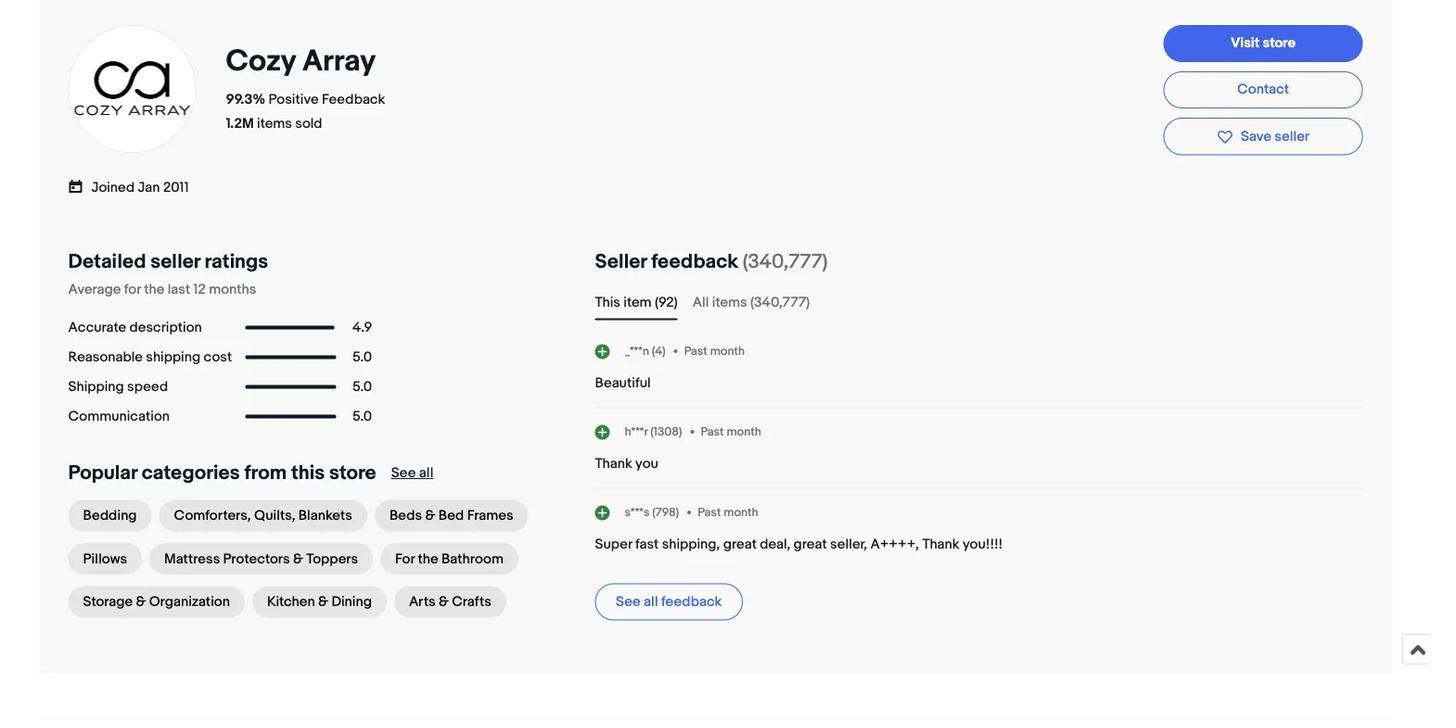 Task type: vqa. For each thing, say whether or not it's contained in the screenshot.
Past Month to the middle
yes



Task type: locate. For each thing, give the bounding box(es) containing it.
store right this
[[329, 462, 376, 486]]

(340,777) for seller feedback (340,777)
[[743, 251, 828, 275]]

see down super at the bottom left of the page
[[616, 595, 641, 612]]

(340,777) right all at the top left of page
[[751, 295, 810, 312]]

month up super fast shipping, great deal, great seller, a++++, thank you!!!!
[[724, 506, 759, 520]]

see for see all feedback
[[616, 595, 641, 612]]

(1308)
[[651, 425, 682, 440]]

categories
[[142, 462, 240, 486]]

accurate
[[68, 320, 126, 337]]

0 vertical spatial seller
[[1275, 129, 1310, 145]]

0 vertical spatial feedback
[[652, 251, 739, 275]]

1 vertical spatial 5.0
[[353, 380, 372, 396]]

1 horizontal spatial great
[[794, 537, 827, 554]]

past right "(1308)"
[[701, 425, 724, 440]]

month
[[710, 345, 745, 359], [727, 425, 762, 440], [724, 506, 759, 520]]

pillows link
[[68, 544, 142, 576]]

feedback down shipping,
[[662, 595, 722, 612]]

arts
[[409, 595, 436, 612]]

store
[[1263, 35, 1296, 52], [329, 462, 376, 486]]

seller inside button
[[1275, 129, 1310, 145]]

(340,777) for all items (340,777)
[[751, 295, 810, 312]]

beds
[[390, 509, 422, 525]]

save
[[1242, 129, 1272, 145]]

1 vertical spatial see
[[616, 595, 641, 612]]

& left dining
[[318, 595, 329, 612]]

2 vertical spatial month
[[724, 506, 759, 520]]

1 horizontal spatial seller
[[1275, 129, 1310, 145]]

all for see all
[[419, 466, 434, 483]]

the right for at left
[[418, 552, 439, 568]]

& for kitchen & dining
[[318, 595, 329, 612]]

0 vertical spatial 5.0
[[353, 350, 372, 367]]

1 vertical spatial past
[[701, 425, 724, 440]]

5.0
[[353, 350, 372, 367], [353, 380, 372, 396], [353, 409, 372, 426]]

speed
[[127, 380, 168, 396]]

s***s
[[625, 506, 650, 520]]

communication
[[68, 409, 170, 426]]

0 horizontal spatial items
[[257, 116, 292, 132]]

1 vertical spatial month
[[727, 425, 762, 440]]

arts & crafts
[[409, 595, 492, 612]]

past right (4) at the left top of page
[[684, 345, 708, 359]]

1 vertical spatial all
[[644, 595, 658, 612]]

beds & bed frames link
[[375, 501, 529, 533]]

0 horizontal spatial great
[[723, 537, 757, 554]]

past month up shipping,
[[698, 506, 759, 520]]

0 horizontal spatial the
[[144, 282, 165, 299]]

see for see all
[[391, 466, 416, 483]]

0 vertical spatial items
[[257, 116, 292, 132]]

0 horizontal spatial thank
[[595, 457, 633, 473]]

all up beds
[[419, 466, 434, 483]]

joined jan 2011
[[91, 180, 189, 196]]

the
[[144, 282, 165, 299], [418, 552, 439, 568]]

seller right save
[[1275, 129, 1310, 145]]

see
[[391, 466, 416, 483], [616, 595, 641, 612]]

1 vertical spatial items
[[712, 295, 748, 312]]

items down positive
[[257, 116, 292, 132]]

bedding link
[[68, 501, 152, 533]]

feedback up all at the top left of page
[[652, 251, 739, 275]]

thank you
[[595, 457, 659, 473]]

visit store
[[1231, 35, 1296, 52]]

all
[[419, 466, 434, 483], [644, 595, 658, 612]]

1 horizontal spatial thank
[[923, 537, 960, 554]]

h***r
[[625, 425, 648, 440]]

0 vertical spatial thank
[[595, 457, 633, 473]]

1 vertical spatial (340,777)
[[751, 295, 810, 312]]

4.9
[[353, 320, 372, 337]]

organization
[[149, 595, 230, 612]]

& right arts
[[439, 595, 449, 612]]

items right all at the top left of page
[[712, 295, 748, 312]]

month down all items (340,777)
[[710, 345, 745, 359]]

0 horizontal spatial seller
[[151, 251, 200, 275]]

(340,777) up all items (340,777)
[[743, 251, 828, 275]]

0 vertical spatial store
[[1263, 35, 1296, 52]]

frames
[[467, 509, 514, 525]]

joined
[[91, 180, 135, 196]]

& right "storage"
[[136, 595, 146, 612]]

1 horizontal spatial see
[[616, 595, 641, 612]]

month right "(1308)"
[[727, 425, 762, 440]]

1 horizontal spatial the
[[418, 552, 439, 568]]

past month right "(1308)"
[[701, 425, 762, 440]]

& left bed
[[425, 509, 436, 525]]

contact
[[1238, 82, 1290, 98]]

0 vertical spatial past month
[[684, 345, 745, 359]]

1 5.0 from the top
[[353, 350, 372, 367]]

store right visit
[[1263, 35, 1296, 52]]

ratings
[[205, 251, 268, 275]]

(340,777)
[[743, 251, 828, 275], [751, 295, 810, 312]]

0 vertical spatial see
[[391, 466, 416, 483]]

2 vertical spatial 5.0
[[353, 409, 372, 426]]

0 vertical spatial (340,777)
[[743, 251, 828, 275]]

items
[[257, 116, 292, 132], [712, 295, 748, 312]]

(340,777) inside tab list
[[751, 295, 810, 312]]

toppers
[[306, 552, 358, 568]]

(92)
[[655, 295, 678, 312]]

great right deal,
[[794, 537, 827, 554]]

seller,
[[831, 537, 868, 554]]

month for you
[[727, 425, 762, 440]]

2 vertical spatial past
[[698, 506, 721, 520]]

you
[[636, 457, 659, 473]]

1 vertical spatial seller
[[151, 251, 200, 275]]

1 horizontal spatial all
[[644, 595, 658, 612]]

thank left you
[[595, 457, 633, 473]]

cozy array image
[[67, 25, 197, 155]]

kitchen
[[267, 595, 315, 612]]

past
[[684, 345, 708, 359], [701, 425, 724, 440], [698, 506, 721, 520]]

seller
[[1275, 129, 1310, 145], [151, 251, 200, 275]]

month for fast
[[724, 506, 759, 520]]

2011
[[163, 180, 189, 196]]

pillows
[[83, 552, 127, 568]]

seller up last at the left of page
[[151, 251, 200, 275]]

the right for
[[144, 282, 165, 299]]

you!!!!
[[963, 537, 1003, 554]]

1 vertical spatial past month
[[701, 425, 762, 440]]

99.3%
[[226, 92, 266, 108]]

2 great from the left
[[794, 537, 827, 554]]

2 vertical spatial past month
[[698, 506, 759, 520]]

past up shipping,
[[698, 506, 721, 520]]

popular categories from this store
[[68, 462, 376, 486]]

0 horizontal spatial store
[[329, 462, 376, 486]]

great left deal,
[[723, 537, 757, 554]]

see all feedback link
[[595, 585, 743, 622]]

0 horizontal spatial see
[[391, 466, 416, 483]]

deal,
[[760, 537, 791, 554]]

&
[[425, 509, 436, 525], [293, 552, 303, 568], [136, 595, 146, 612], [318, 595, 329, 612], [439, 595, 449, 612]]

2 5.0 from the top
[[353, 380, 372, 396]]

tab list
[[595, 293, 1364, 314]]

text__icon wrapper image
[[68, 178, 91, 195]]

all down fast
[[644, 595, 658, 612]]

0 horizontal spatial all
[[419, 466, 434, 483]]

arts & crafts link
[[394, 588, 506, 619]]

contact link
[[1164, 72, 1364, 109]]

last
[[168, 282, 190, 299]]

popular
[[68, 462, 137, 486]]

5.0 for shipping
[[353, 350, 372, 367]]

0 vertical spatial past
[[684, 345, 708, 359]]

past month down all at the top left of page
[[684, 345, 745, 359]]

see all link
[[391, 466, 434, 483]]

1.2m
[[226, 116, 254, 132]]

shipping speed
[[68, 380, 168, 396]]

feedback
[[322, 92, 385, 108]]

0 vertical spatial all
[[419, 466, 434, 483]]

1 vertical spatial feedback
[[662, 595, 722, 612]]

detailed seller ratings
[[68, 251, 268, 275]]

cozy array
[[226, 44, 375, 80]]

see up beds
[[391, 466, 416, 483]]

thank left you!!!!
[[923, 537, 960, 554]]

see all feedback
[[616, 595, 722, 612]]

shipping,
[[662, 537, 720, 554]]

this
[[291, 462, 325, 486]]

save seller
[[1242, 129, 1310, 145]]



Task type: describe. For each thing, give the bounding box(es) containing it.
past for beautiful
[[684, 345, 708, 359]]

_***n (4)
[[625, 345, 666, 359]]

protectors
[[223, 552, 290, 568]]

_***n
[[625, 345, 649, 359]]

1 horizontal spatial store
[[1263, 35, 1296, 52]]

(798)
[[653, 506, 679, 520]]

fast
[[636, 537, 659, 554]]

99.3% positive feedback 1.2m items sold
[[226, 92, 385, 132]]

array
[[302, 44, 375, 80]]

bedding
[[83, 509, 137, 525]]

seller feedback (340,777)
[[595, 251, 828, 275]]

h***r (1308)
[[625, 425, 682, 440]]

12
[[194, 282, 206, 299]]

past month for super fast shipping, great deal, great seller, a++++, thank you!!!!
[[698, 506, 759, 520]]

average
[[68, 282, 121, 299]]

s***s (798)
[[625, 506, 679, 520]]

blankets
[[299, 509, 353, 525]]

sold
[[295, 116, 323, 132]]

this
[[595, 295, 621, 312]]

see all
[[391, 466, 434, 483]]

storage & organization link
[[68, 588, 245, 619]]

for the bathroom link
[[381, 544, 519, 576]]

kitchen & dining
[[267, 595, 372, 612]]

past for super fast shipping, great deal, great seller, a++++, thank you!!!!
[[698, 506, 721, 520]]

mattress protectors  & toppers
[[164, 552, 358, 568]]

3 5.0 from the top
[[353, 409, 372, 426]]

1 vertical spatial the
[[418, 552, 439, 568]]

cost
[[204, 350, 232, 367]]

average for the last 12 months
[[68, 282, 256, 299]]

months
[[209, 282, 256, 299]]

1 great from the left
[[723, 537, 757, 554]]

past month for thank you
[[701, 425, 762, 440]]

description
[[129, 320, 202, 337]]

all
[[693, 295, 709, 312]]

reasonable shipping cost
[[68, 350, 232, 367]]

bed
[[439, 509, 464, 525]]

cozy
[[226, 44, 296, 80]]

1 vertical spatial thank
[[923, 537, 960, 554]]

comforters, quilts, blankets link
[[159, 501, 367, 533]]

visit store link
[[1164, 26, 1364, 63]]

tab list containing this item (92)
[[595, 293, 1364, 314]]

quilts,
[[254, 509, 295, 525]]

mattress
[[164, 552, 220, 568]]

comforters,
[[174, 509, 251, 525]]

storage
[[83, 595, 133, 612]]

all items (340,777)
[[693, 295, 810, 312]]

beautiful
[[595, 376, 651, 393]]

(4)
[[652, 345, 666, 359]]

1 horizontal spatial items
[[712, 295, 748, 312]]

5.0 for speed
[[353, 380, 372, 396]]

& for beds & bed frames
[[425, 509, 436, 525]]

& left toppers
[[293, 552, 303, 568]]

all for see all feedback
[[644, 595, 658, 612]]

for
[[395, 552, 415, 568]]

item
[[624, 295, 652, 312]]

shipping
[[146, 350, 201, 367]]

crafts
[[452, 595, 492, 612]]

& for storage & organization
[[136, 595, 146, 612]]

reasonable
[[68, 350, 143, 367]]

mattress protectors  & toppers link
[[149, 544, 373, 576]]

beds & bed frames
[[390, 509, 514, 525]]

save seller button
[[1164, 118, 1364, 156]]

seller for save
[[1275, 129, 1310, 145]]

past for thank you
[[701, 425, 724, 440]]

1 vertical spatial store
[[329, 462, 376, 486]]

positive
[[269, 92, 319, 108]]

items inside 99.3% positive feedback 1.2m items sold
[[257, 116, 292, 132]]

& for arts & crafts
[[439, 595, 449, 612]]

0 vertical spatial month
[[710, 345, 745, 359]]

detailed
[[68, 251, 146, 275]]

jan
[[138, 180, 160, 196]]

seller for detailed
[[151, 251, 200, 275]]

for the bathroom
[[395, 552, 504, 568]]

this item (92)
[[595, 295, 678, 312]]

comforters, quilts, blankets
[[174, 509, 353, 525]]

past month for beautiful
[[684, 345, 745, 359]]

super fast shipping, great deal, great seller, a++++, thank you!!!!
[[595, 537, 1003, 554]]

storage & organization
[[83, 595, 230, 612]]

from
[[244, 462, 287, 486]]

0 vertical spatial the
[[144, 282, 165, 299]]

accurate description
[[68, 320, 202, 337]]

super
[[595, 537, 632, 554]]

dining
[[332, 595, 372, 612]]

shipping
[[68, 380, 124, 396]]

kitchen & dining link
[[252, 588, 387, 619]]

seller
[[595, 251, 647, 275]]

visit
[[1231, 35, 1260, 52]]



